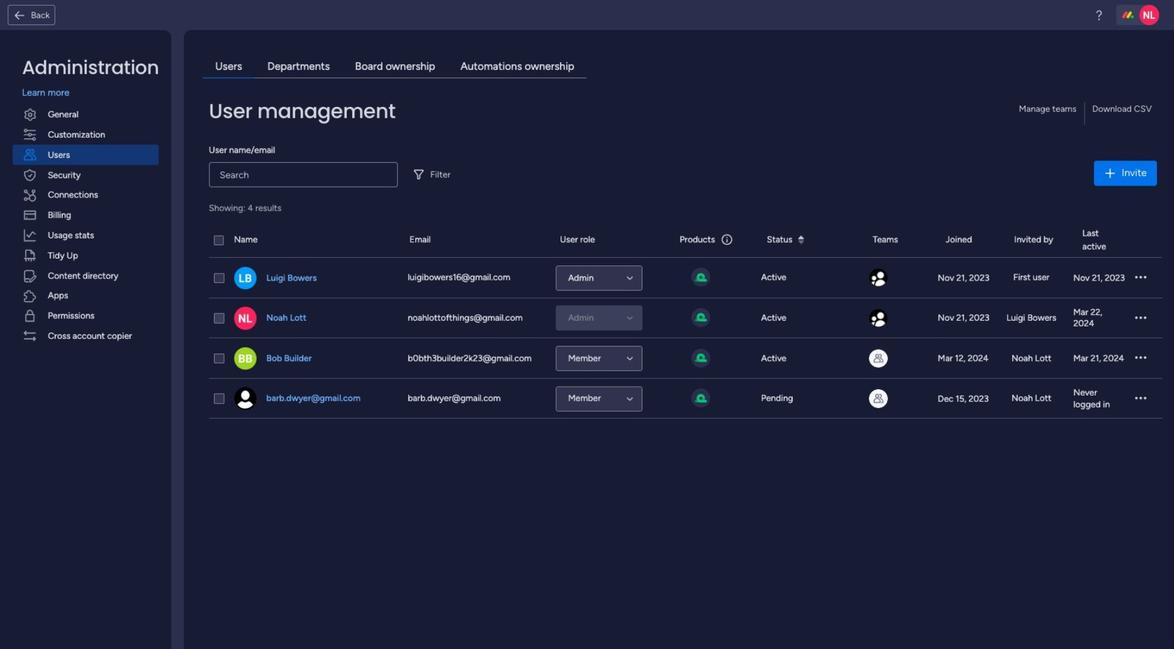 Task type: describe. For each thing, give the bounding box(es) containing it.
noah lott image
[[1139, 5, 1160, 25]]

barb.dwyer@gmail.com image
[[234, 388, 257, 411]]

noah lott image
[[234, 307, 257, 330]]

luigi bowers image
[[234, 267, 257, 290]]

1 row from the top
[[209, 223, 1162, 258]]

5 row from the top
[[209, 379, 1162, 419]]

bob builder image
[[234, 348, 257, 370]]

add or edit team image for bob builder image's v2 ellipsis image
[[869, 350, 888, 368]]

v2 ellipsis image
[[1135, 313, 1147, 325]]

add or edit team image for v2 ellipsis image related to barb.dwyer@gmail.com icon
[[869, 390, 888, 409]]

v2 ellipsis image for barb.dwyer@gmail.com icon
[[1135, 393, 1147, 405]]

Search text field
[[209, 162, 398, 187]]

v2 ellipsis image for luigi bowers image
[[1135, 272, 1147, 284]]



Task type: locate. For each thing, give the bounding box(es) containing it.
add or edit team image
[[869, 269, 888, 288], [869, 390, 888, 409]]

2 vertical spatial v2 ellipsis image
[[1135, 393, 1147, 405]]

row group
[[209, 258, 1162, 419]]

v2 ellipsis image
[[1135, 272, 1147, 284], [1135, 353, 1147, 365], [1135, 393, 1147, 405]]

add or edit team image for v2 ellipsis icon
[[869, 309, 888, 328]]

1 add or edit team image from the top
[[869, 309, 888, 328]]

1 vertical spatial v2 ellipsis image
[[1135, 353, 1147, 365]]

2 add or edit team image from the top
[[869, 350, 888, 368]]

0 vertical spatial add or edit team image
[[869, 269, 888, 288]]

add or edit team image for v2 ellipsis image corresponding to luigi bowers image
[[869, 269, 888, 288]]

v2 ellipsis image for bob builder image
[[1135, 353, 1147, 365]]

1 vertical spatial add or edit team image
[[869, 350, 888, 368]]

2 v2 ellipsis image from the top
[[1135, 353, 1147, 365]]

2 row from the top
[[209, 258, 1162, 299]]

add or edit team image
[[869, 309, 888, 328], [869, 350, 888, 368]]

help image
[[1093, 9, 1105, 21]]

3 row from the top
[[209, 299, 1162, 339]]

1 vertical spatial add or edit team image
[[869, 390, 888, 409]]

1 v2 ellipsis image from the top
[[1135, 272, 1147, 284]]

back to workspace image
[[13, 9, 26, 21]]

4 row from the top
[[209, 339, 1162, 379]]

0 vertical spatial v2 ellipsis image
[[1135, 272, 1147, 284]]

0 vertical spatial add or edit team image
[[869, 309, 888, 328]]

1 add or edit team image from the top
[[869, 269, 888, 288]]

grid
[[209, 223, 1162, 637]]

3 v2 ellipsis image from the top
[[1135, 393, 1147, 405]]

row
[[209, 223, 1162, 258], [209, 258, 1162, 299], [209, 299, 1162, 339], [209, 339, 1162, 379], [209, 379, 1162, 419]]

2 add or edit team image from the top
[[869, 390, 888, 409]]



Task type: vqa. For each thing, say whether or not it's contained in the screenshot.
1st Add or edit team image from the bottom of the page
yes



